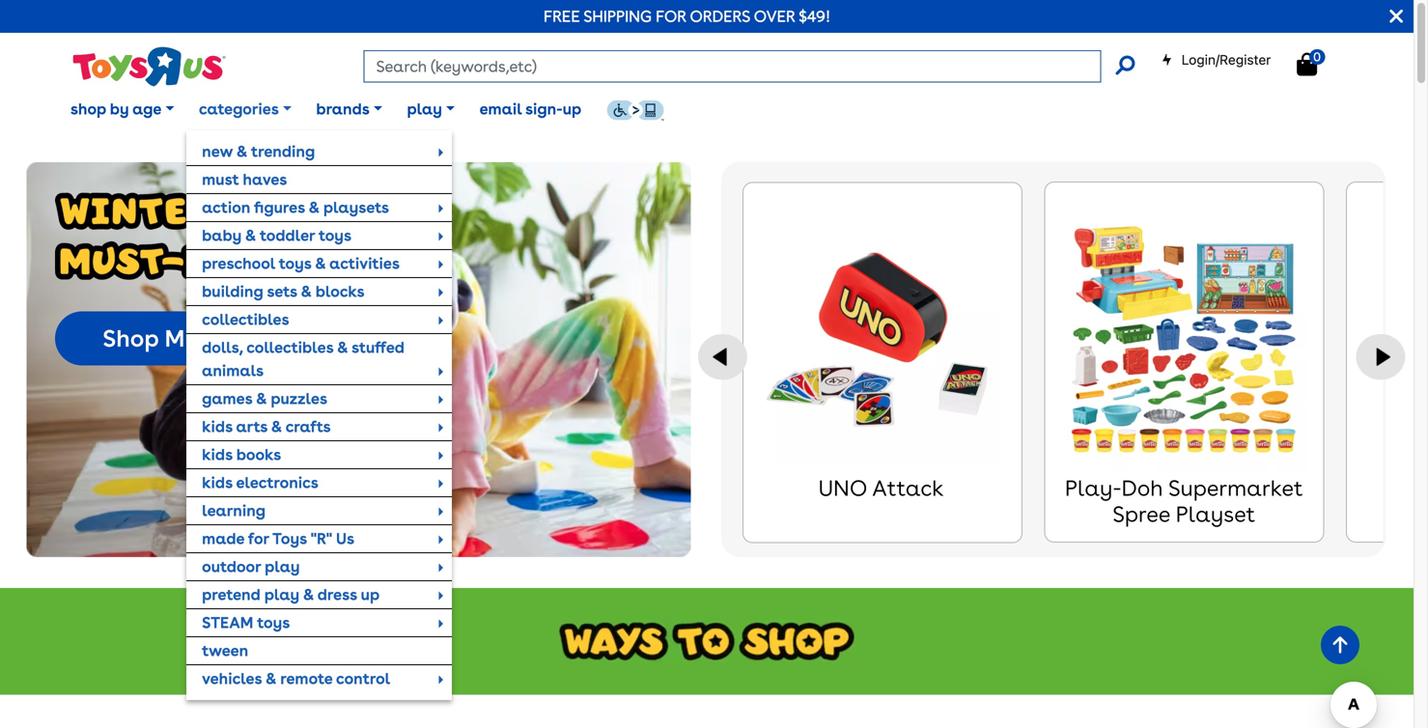Task type: vqa. For each thing, say whether or not it's contained in the screenshot.
second 'New' from right
no



Task type: describe. For each thing, give the bounding box(es) containing it.
go to next image
[[1357, 334, 1406, 380]]

winter must haves image
[[55, 192, 315, 280]]

close button image
[[1391, 6, 1404, 27]]

vehicles & remote control button
[[187, 666, 452, 693]]

puzzles
[[271, 389, 328, 408]]

by
[[110, 100, 129, 118]]

new & trending button
[[187, 138, 452, 165]]

free
[[544, 7, 580, 26]]

pretend play & dress up button
[[187, 581, 452, 609]]

toys r us image
[[71, 45, 226, 89]]

learning button
[[187, 497, 452, 524]]

free shipping for orders over $49!
[[544, 7, 831, 26]]

play button
[[395, 85, 467, 133]]

trending
[[251, 142, 315, 161]]

1 kids from the top
[[202, 417, 233, 436]]

kids electronics button
[[187, 469, 452, 496]]

0 vertical spatial toys
[[319, 226, 352, 245]]

play inside dropdown button
[[407, 100, 442, 118]]

2 vertical spatial play
[[264, 585, 300, 604]]

arts
[[236, 417, 268, 436]]

age
[[132, 100, 162, 118]]

new & trending must haves action figures & playsets baby & toddler toys preschool toys & activities building sets & blocks collectibles dolls, collectibles & stuffed animals games & puzzles kids arts & crafts kids books kids electronics learning made for toys "r" us outdoor play pretend play & dress up steam toys tween vehicles & remote control
[[202, 142, 405, 688]]

brands
[[316, 100, 370, 118]]

crafts
[[286, 417, 331, 436]]

vehicles
[[202, 669, 262, 688]]

activities
[[330, 254, 400, 273]]

baby
[[202, 226, 242, 245]]

games & puzzles button
[[187, 385, 452, 412]]

new
[[202, 142, 233, 161]]

0 vertical spatial collectibles
[[202, 310, 289, 329]]

learning
[[202, 501, 266, 520]]

for
[[656, 7, 687, 26]]

go to previous image
[[699, 334, 748, 380]]

haves
[[231, 324, 301, 353]]

3 kids from the top
[[202, 473, 233, 492]]

steam toys button
[[187, 609, 452, 637]]

orders
[[690, 7, 751, 26]]

& up arts
[[256, 389, 267, 408]]

"r"
[[311, 529, 332, 548]]

shopping bag image
[[1298, 53, 1318, 76]]

brands button
[[304, 85, 395, 133]]

& right arts
[[271, 417, 282, 436]]

figures
[[254, 198, 305, 217]]

action figures & playsets button
[[187, 194, 452, 221]]

0
[[1314, 49, 1322, 64]]

toddler
[[260, 226, 315, 245]]

1 vertical spatial collectibles
[[247, 338, 334, 357]]

toys
[[273, 529, 307, 548]]

made for toys "r" us button
[[187, 525, 452, 552]]

must haves link
[[187, 166, 452, 193]]

shipping
[[584, 7, 652, 26]]

sets
[[267, 282, 297, 301]]

pretend
[[202, 585, 261, 604]]

over
[[754, 7, 796, 26]]



Task type: locate. For each thing, give the bounding box(es) containing it.
animals
[[202, 361, 264, 380]]

categories
[[199, 100, 279, 118]]

books
[[236, 445, 281, 464]]

shop
[[70, 100, 106, 118]]

1 vertical spatial kids
[[202, 445, 233, 464]]

remote
[[280, 669, 333, 688]]

1 vertical spatial up
[[361, 585, 380, 604]]

toys down toddler
[[279, 254, 312, 273]]

1 vertical spatial toys
[[279, 254, 312, 273]]

building
[[202, 282, 263, 301]]

games
[[202, 389, 252, 408]]

shop must-haves
[[103, 324, 301, 353]]

kids left books on the left bottom of the page
[[202, 445, 233, 464]]

up right the dress on the bottom left
[[361, 585, 380, 604]]

1 horizontal spatial up
[[563, 100, 582, 118]]

steam
[[202, 613, 254, 632]]

toys
[[319, 226, 352, 245], [279, 254, 312, 273], [257, 613, 290, 632]]

1 vertical spatial play
[[265, 557, 300, 576]]

baby & toddler toys button
[[187, 222, 452, 249]]

Enter Keyword or Item No. search field
[[364, 50, 1102, 83]]

play down toys
[[265, 557, 300, 576]]

menu bar
[[58, 75, 1414, 700]]

control
[[336, 669, 391, 688]]

login/register button
[[1162, 50, 1272, 70]]

ways to shop image
[[0, 588, 1414, 695]]

collectibles down collectibles popup button
[[247, 338, 334, 357]]

tween
[[202, 641, 248, 660]]

tween link
[[187, 637, 452, 665]]

dolls, collectibles & stuffed animals button
[[187, 334, 452, 384]]

shop
[[103, 324, 159, 353]]

0 horizontal spatial up
[[361, 585, 380, 604]]

shop by age
[[70, 100, 162, 118]]

shop by age button
[[58, 85, 187, 133]]

collectibles button
[[187, 306, 452, 333]]

haves
[[243, 170, 287, 189]]

preschool
[[202, 254, 275, 273]]

up inside the "email sign-up" link
[[563, 100, 582, 118]]

login/register
[[1182, 52, 1272, 68]]

stuffed
[[352, 338, 405, 357]]

& right sets
[[301, 282, 312, 301]]

& left the stuffed
[[337, 338, 348, 357]]

categories button
[[187, 85, 304, 133]]

must-
[[165, 324, 231, 353]]

email sign-up
[[480, 100, 582, 118]]

email sign-up link
[[467, 85, 594, 133]]

outdoor play button
[[187, 553, 452, 580]]

must
[[202, 170, 239, 189]]

twister hero image desktop image
[[26, 162, 691, 557]]

outdoor
[[202, 557, 261, 576]]

sign-
[[526, 100, 563, 118]]

playsets
[[324, 198, 389, 217]]

for
[[248, 529, 269, 548]]

dress
[[318, 585, 357, 604]]

2 kids from the top
[[202, 445, 233, 464]]

action
[[202, 198, 251, 217]]

kids down games
[[202, 417, 233, 436]]

toys right steam
[[257, 613, 290, 632]]

building sets & blocks button
[[187, 278, 452, 305]]

$49!
[[799, 7, 831, 26]]

collectibles
[[202, 310, 289, 329], [247, 338, 334, 357]]

play down outdoor play popup button
[[264, 585, 300, 604]]

play
[[407, 100, 442, 118], [265, 557, 300, 576], [264, 585, 300, 604]]

& down must haves link
[[309, 198, 320, 217]]

&
[[236, 142, 248, 161], [309, 198, 320, 217], [245, 226, 256, 245], [315, 254, 326, 273], [301, 282, 312, 301], [337, 338, 348, 357], [256, 389, 267, 408], [271, 417, 282, 436], [303, 585, 314, 604], [266, 669, 277, 688]]

collectibles down 'building'
[[202, 310, 289, 329]]

0 link
[[1298, 49, 1338, 77]]

toys down action figures & playsets dropdown button
[[319, 226, 352, 245]]

electronics
[[236, 473, 319, 492]]

& left remote
[[266, 669, 277, 688]]

play right brands dropdown button in the top left of the page
[[407, 100, 442, 118]]

0 vertical spatial kids
[[202, 417, 233, 436]]

kids books button
[[187, 441, 452, 468]]

this icon serves as a link to download the essential accessibility assistive technology app for individuals with physical disabilities. it is featured as part of our commitment to diversity and inclusion. image
[[607, 100, 664, 121]]

& left the dress on the bottom left
[[303, 585, 314, 604]]

up left this icon serves as a link to download the essential accessibility assistive technology app for individuals with physical disabilities. it is featured as part of our commitment to diversity and inclusion.
[[563, 100, 582, 118]]

dolls,
[[202, 338, 243, 357]]

0 vertical spatial play
[[407, 100, 442, 118]]

kids up learning at the left
[[202, 473, 233, 492]]

& right baby
[[245, 226, 256, 245]]

preschool toys & activities button
[[187, 250, 452, 277]]

made
[[202, 529, 245, 548]]

blocks
[[316, 282, 365, 301]]

2 vertical spatial kids
[[202, 473, 233, 492]]

0 vertical spatial up
[[563, 100, 582, 118]]

us
[[336, 529, 355, 548]]

None search field
[[364, 50, 1136, 83]]

kids arts & crafts button
[[187, 413, 452, 440]]

& right the new
[[236, 142, 248, 161]]

menu bar containing shop by age
[[58, 75, 1414, 700]]

& down baby & toddler toys dropdown button
[[315, 254, 326, 273]]

kids
[[202, 417, 233, 436], [202, 445, 233, 464], [202, 473, 233, 492]]

shop by category menu
[[187, 130, 452, 700]]

up inside new & trending must haves action figures & playsets baby & toddler toys preschool toys & activities building sets & blocks collectibles dolls, collectibles & stuffed animals games & puzzles kids arts & crafts kids books kids electronics learning made for toys "r" us outdoor play pretend play & dress up steam toys tween vehicles & remote control
[[361, 585, 380, 604]]

2 vertical spatial toys
[[257, 613, 290, 632]]

email
[[480, 100, 522, 118]]

free shipping for orders over $49! link
[[544, 7, 831, 26]]

up
[[563, 100, 582, 118], [361, 585, 380, 604]]



